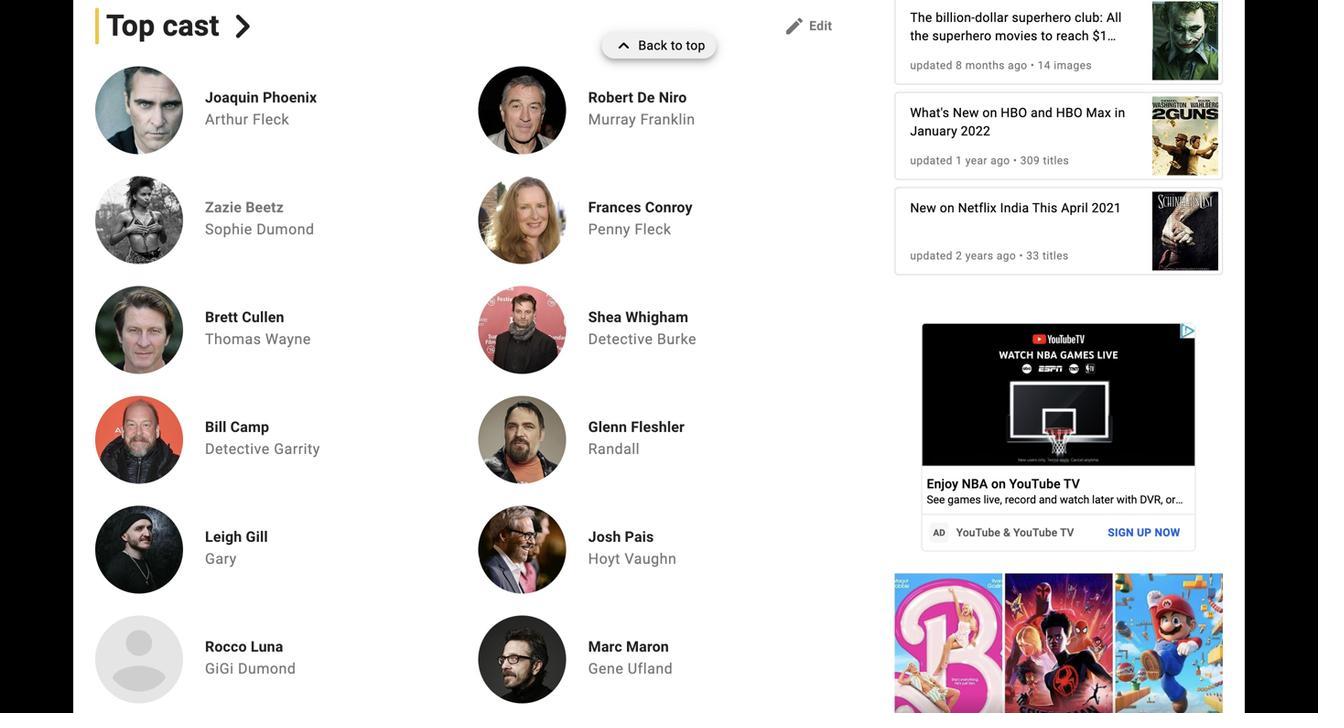 Task type: describe. For each thing, give the bounding box(es) containing it.
shea whigham image
[[479, 286, 567, 374]]

top cast link
[[95, 8, 255, 44]]

to inside button
[[671, 38, 683, 53]]

robert de niro image
[[479, 66, 567, 154]]

de
[[638, 89, 655, 106]]

ufland
[[628, 660, 673, 678]]

camp
[[230, 419, 269, 436]]

• for hbo
[[1014, 154, 1018, 167]]

frances
[[589, 199, 642, 216]]

back to top button
[[602, 33, 717, 59]]

robert de niro murray franklin
[[589, 89, 696, 128]]

1 vertical spatial on
[[940, 201, 955, 216]]

netflix
[[959, 201, 997, 216]]

marc maron image
[[479, 616, 567, 704]]

the
[[911, 10, 933, 25]]

the billion-dollar superhero club: all the superhero movies to reach $1 billion worldwide updated 8 months ago • 14 images
[[911, 10, 1122, 72]]

chevron right inline image
[[231, 14, 255, 38]]

rocco
[[205, 638, 247, 656]]

april
[[1062, 201, 1089, 216]]

marc
[[589, 638, 623, 656]]

fleck for phoenix
[[253, 111, 290, 128]]

franklin
[[641, 111, 696, 128]]

phoenix
[[263, 89, 317, 106]]

top cast
[[106, 9, 219, 43]]

year
[[966, 154, 988, 167]]

production art image
[[895, 574, 1224, 713]]

randall
[[589, 441, 640, 458]]

rocco luna link
[[205, 638, 303, 656]]

glenn fleshler image
[[479, 396, 567, 484]]

detective burke link
[[589, 331, 697, 348]]

top
[[686, 38, 706, 53]]

advertisement region
[[922, 323, 1197, 552]]

what's
[[911, 105, 950, 120]]

shea
[[589, 309, 622, 326]]

frances conroy image
[[479, 176, 567, 264]]

shea whigham link
[[589, 308, 704, 327]]

maron
[[626, 638, 669, 656]]

thomas
[[205, 331, 261, 348]]

leigh gill link
[[205, 528, 268, 546]]

back to top
[[639, 38, 706, 53]]

2
[[956, 250, 963, 262]]

new on netflix india this april 2021
[[911, 201, 1122, 216]]

zazie
[[205, 199, 242, 216]]

niro
[[659, 89, 687, 106]]

hoyt
[[589, 550, 621, 568]]

frances conroy link
[[589, 198, 693, 217]]

january
[[911, 124, 958, 139]]

joaquin phoenix arthur fleck
[[205, 89, 317, 128]]

months
[[966, 59, 1005, 72]]

arthur fleck link
[[205, 111, 290, 128]]

brett
[[205, 309, 238, 326]]

murray
[[589, 111, 637, 128]]

this
[[1033, 201, 1058, 216]]

gary
[[205, 550, 237, 568]]

billion
[[911, 47, 946, 62]]

gary link
[[205, 550, 237, 568]]

garrity
[[274, 441, 320, 458]]

2022
[[961, 124, 991, 139]]

glenn fleshler link
[[589, 418, 685, 437]]

josh
[[589, 529, 621, 546]]

titles for and
[[1044, 154, 1070, 167]]

leigh gill gary
[[205, 529, 268, 568]]

zazie beetz link
[[205, 198, 322, 217]]

hoyt vaughn link
[[589, 550, 677, 568]]

shea whigham detective burke
[[589, 309, 697, 348]]

joaquin phoenix link
[[205, 89, 317, 107]]

1 horizontal spatial superhero
[[1012, 10, 1072, 25]]

14
[[1038, 59, 1051, 72]]

leigh gill image
[[95, 506, 183, 594]]

gigi dumond link
[[205, 660, 296, 678]]

ago inside the billion-dollar superhero club: all the superhero movies to reach $1 billion worldwide updated 8 months ago • 14 images
[[1008, 59, 1028, 72]]

years
[[966, 250, 994, 262]]

thomas wayne link
[[205, 331, 311, 348]]

gene ufland link
[[589, 660, 673, 678]]

robert de niro link
[[589, 89, 703, 107]]

schindler's list (1993) image
[[1153, 183, 1219, 280]]

gill
[[246, 529, 268, 546]]

detective for whigham
[[589, 331, 653, 348]]

luna
[[251, 638, 283, 656]]

glenn fleshler randall
[[589, 419, 685, 458]]



Task type: vqa. For each thing, say whether or not it's contained in the screenshot.
• associated with HBO
yes



Task type: locate. For each thing, give the bounding box(es) containing it.
• left 33
[[1020, 250, 1024, 262]]

fleck down the frances conroy link
[[635, 221, 672, 238]]

0 vertical spatial titles
[[1044, 154, 1070, 167]]

1 vertical spatial fleck
[[635, 221, 672, 238]]

updated left 8
[[911, 59, 953, 72]]

1 horizontal spatial detective
[[589, 331, 653, 348]]

on left netflix
[[940, 201, 955, 216]]

dumond
[[257, 221, 315, 238], [238, 660, 296, 678]]

ago for india
[[997, 250, 1017, 262]]

superhero up movies
[[1012, 10, 1072, 25]]

detective for camp
[[205, 441, 270, 458]]

•
[[1031, 59, 1035, 72], [1014, 154, 1018, 167], [1020, 250, 1024, 262]]

the
[[911, 28, 929, 44]]

josh pais image
[[479, 506, 567, 594]]

dumond inside 'rocco luna gigi dumond'
[[238, 660, 296, 678]]

hbo right 'and'
[[1057, 105, 1083, 120]]

to left reach
[[1042, 28, 1053, 44]]

on inside what's new on hbo and hbo max in january 2022
[[983, 105, 998, 120]]

fleshler
[[631, 419, 685, 436]]

2 horizontal spatial •
[[1031, 59, 1035, 72]]

0 horizontal spatial on
[[940, 201, 955, 216]]

detective
[[589, 331, 653, 348], [205, 441, 270, 458]]

billion-
[[936, 10, 976, 25]]

fleck inside "joaquin phoenix arthur fleck"
[[253, 111, 290, 128]]

mark wahlberg and denzel washington in 2 guns (2013) image
[[1153, 87, 1219, 185]]

dumond for luna
[[238, 660, 296, 678]]

2021
[[1092, 201, 1122, 216]]

penny fleck link
[[589, 221, 672, 238]]

0 horizontal spatial to
[[671, 38, 683, 53]]

1 horizontal spatial hbo
[[1057, 105, 1083, 120]]

updated for what's
[[911, 154, 953, 167]]

cast
[[163, 9, 219, 43]]

images
[[1054, 59, 1093, 72]]

0 vertical spatial ago
[[1008, 59, 1028, 72]]

new up 2022
[[953, 105, 980, 120]]

ago
[[1008, 59, 1028, 72], [991, 154, 1011, 167], [997, 250, 1017, 262]]

hbo left 'and'
[[1001, 105, 1028, 120]]

fleck down joaquin phoenix link
[[253, 111, 290, 128]]

new left netflix
[[911, 201, 937, 216]]

1 vertical spatial superhero
[[933, 28, 992, 44]]

• left 309
[[1014, 154, 1018, 167]]

sophie dumond link
[[205, 221, 315, 238]]

superhero down billion-
[[933, 28, 992, 44]]

brett cullen link
[[205, 308, 319, 327]]

1 horizontal spatial fleck
[[635, 221, 672, 238]]

zazie beetz sophie dumond
[[205, 199, 315, 238]]

hbo
[[1001, 105, 1028, 120], [1057, 105, 1083, 120]]

1 vertical spatial detective
[[205, 441, 270, 458]]

2 vertical spatial ago
[[997, 250, 1017, 262]]

0 horizontal spatial new
[[911, 201, 937, 216]]

1
[[956, 154, 963, 167]]

expand less image
[[613, 33, 639, 59]]

0 horizontal spatial •
[[1014, 154, 1018, 167]]

arthur
[[205, 111, 249, 128]]

whigham
[[626, 309, 689, 326]]

all
[[1107, 10, 1122, 25]]

worldwide
[[950, 47, 1010, 62]]

0 horizontal spatial detective
[[205, 441, 270, 458]]

• for india
[[1020, 250, 1024, 262]]

1 horizontal spatial new
[[953, 105, 980, 120]]

0 horizontal spatial superhero
[[933, 28, 992, 44]]

2 vertical spatial •
[[1020, 250, 1024, 262]]

1 vertical spatial ago
[[991, 154, 1011, 167]]

dumond down luna
[[238, 660, 296, 678]]

brett cullen image
[[95, 286, 183, 374]]

2 updated from the top
[[911, 154, 953, 167]]

india
[[1001, 201, 1030, 216]]

marc maron gene ufland
[[589, 638, 673, 678]]

1 horizontal spatial on
[[983, 105, 998, 120]]

• left "14"
[[1031, 59, 1035, 72]]

beetz
[[246, 199, 284, 216]]

updated left the 1
[[911, 154, 953, 167]]

josh pais link
[[589, 528, 684, 546]]

0 vertical spatial updated
[[911, 59, 953, 72]]

glenn
[[589, 419, 627, 436]]

2 hbo from the left
[[1057, 105, 1083, 120]]

ago left 33
[[997, 250, 1017, 262]]

8
[[956, 59, 963, 72]]

edit
[[810, 18, 833, 33]]

max
[[1087, 105, 1112, 120]]

bill
[[205, 419, 227, 436]]

leigh
[[205, 529, 242, 546]]

to
[[1042, 28, 1053, 44], [671, 38, 683, 53]]

new inside what's new on hbo and hbo max in january 2022
[[953, 105, 980, 120]]

detective down shea
[[589, 331, 653, 348]]

gene
[[589, 660, 624, 678]]

ago right year
[[991, 154, 1011, 167]]

1 horizontal spatial •
[[1020, 250, 1024, 262]]

updated
[[911, 59, 953, 72], [911, 154, 953, 167], [911, 250, 953, 262]]

titles for this
[[1043, 250, 1069, 262]]

josh pais hoyt vaughn
[[589, 529, 677, 568]]

1 vertical spatial •
[[1014, 154, 1018, 167]]

fleck for conroy
[[635, 221, 672, 238]]

0 vertical spatial on
[[983, 105, 998, 120]]

updated 2 years ago • 33 titles
[[911, 250, 1069, 262]]

back
[[639, 38, 668, 53]]

ago left "14"
[[1008, 59, 1028, 72]]

0 horizontal spatial hbo
[[1001, 105, 1028, 120]]

what's new on hbo and hbo max in january 2022
[[911, 105, 1126, 139]]

cullen
[[242, 309, 285, 326]]

titles
[[1044, 154, 1070, 167], [1043, 250, 1069, 262]]

to left top
[[671, 38, 683, 53]]

3 updated from the top
[[911, 250, 953, 262]]

0 horizontal spatial fleck
[[253, 111, 290, 128]]

bill camp image
[[95, 396, 183, 484]]

rocco luna gigi dumond
[[205, 638, 296, 678]]

joaquin
[[205, 89, 259, 106]]

titles right 309
[[1044, 154, 1070, 167]]

fleck inside frances conroy penny fleck
[[635, 221, 672, 238]]

detective inside the "shea whigham detective burke"
[[589, 331, 653, 348]]

to inside the billion-dollar superhero club: all the superhero movies to reach $1 billion worldwide updated 8 months ago • 14 images
[[1042, 28, 1053, 44]]

0 vertical spatial new
[[953, 105, 980, 120]]

in
[[1115, 105, 1126, 120]]

dumond inside zazie beetz sophie dumond
[[257, 221, 315, 238]]

joaquin phoenix image
[[95, 66, 183, 154]]

superhero
[[1012, 10, 1072, 25], [933, 28, 992, 44]]

robert
[[589, 89, 634, 106]]

0 vertical spatial fleck
[[253, 111, 290, 128]]

309
[[1021, 154, 1040, 167]]

wayne
[[266, 331, 311, 348]]

33
[[1027, 250, 1040, 262]]

updated inside the billion-dollar superhero club: all the superhero movies to reach $1 billion worldwide updated 8 months ago • 14 images
[[911, 59, 953, 72]]

randall link
[[589, 441, 640, 458]]

updated left 2
[[911, 250, 953, 262]]

titles right 33
[[1043, 250, 1069, 262]]

0 vertical spatial dumond
[[257, 221, 315, 238]]

detective inside bill camp detective garrity
[[205, 441, 270, 458]]

dumond down beetz
[[257, 221, 315, 238]]

bill camp link
[[205, 418, 328, 437]]

0 vertical spatial •
[[1031, 59, 1035, 72]]

0 vertical spatial superhero
[[1012, 10, 1072, 25]]

1 vertical spatial new
[[911, 201, 937, 216]]

on up 2022
[[983, 105, 998, 120]]

penny
[[589, 221, 631, 238]]

dollar
[[976, 10, 1009, 25]]

top
[[106, 9, 155, 43]]

murray franklin link
[[589, 111, 696, 128]]

1 vertical spatial updated
[[911, 154, 953, 167]]

fleck
[[253, 111, 290, 128], [635, 221, 672, 238]]

dumond for beetz
[[257, 221, 315, 238]]

2 vertical spatial updated
[[911, 250, 953, 262]]

brett cullen thomas wayne
[[205, 309, 311, 348]]

• inside the billion-dollar superhero club: all the superhero movies to reach $1 billion worldwide updated 8 months ago • 14 images
[[1031, 59, 1035, 72]]

updated for new
[[911, 250, 953, 262]]

marc maron link
[[589, 638, 681, 656]]

gigi
[[205, 660, 234, 678]]

burke
[[657, 331, 697, 348]]

frances conroy penny fleck
[[589, 199, 693, 238]]

1 horizontal spatial to
[[1042, 28, 1053, 44]]

detective garrity link
[[205, 441, 320, 458]]

on
[[983, 105, 998, 120], [940, 201, 955, 216]]

and
[[1031, 105, 1053, 120]]

vaughn
[[625, 550, 677, 568]]

$1
[[1093, 28, 1108, 44]]

ago for hbo
[[991, 154, 1011, 167]]

group
[[895, 574, 1224, 713]]

movies
[[996, 28, 1038, 44]]

edit image
[[784, 15, 806, 37]]

1 updated from the top
[[911, 59, 953, 72]]

heath ledger in the dark knight (2008) image
[[1153, 0, 1219, 90]]

zazie beetz image
[[95, 176, 183, 264]]

detective down the "camp"
[[205, 441, 270, 458]]

reach
[[1057, 28, 1090, 44]]

edit button
[[777, 12, 840, 41]]

1 vertical spatial titles
[[1043, 250, 1069, 262]]

0 vertical spatial detective
[[589, 331, 653, 348]]

1 vertical spatial dumond
[[238, 660, 296, 678]]

conroy
[[645, 199, 693, 216]]

1 hbo from the left
[[1001, 105, 1028, 120]]



